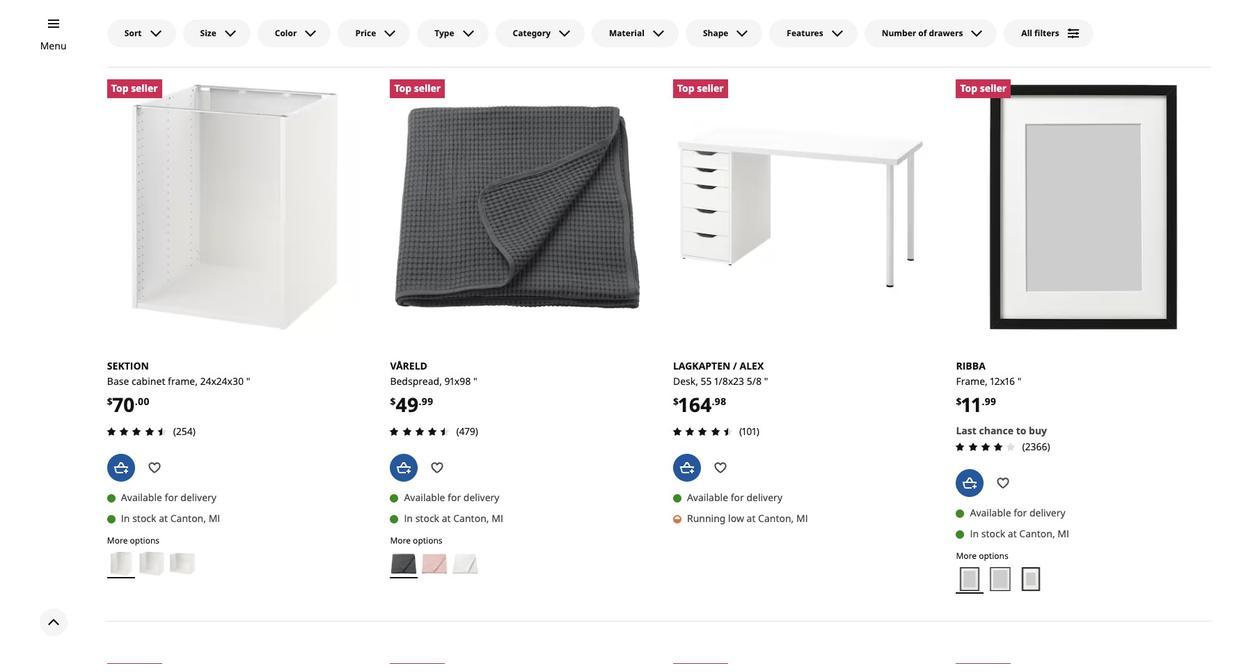 Task type: describe. For each thing, give the bounding box(es) containing it.
sektion
[[107, 359, 149, 373]]

$ inside våreld bedspread, 91x98 " $ 49 . 99
[[390, 395, 396, 408]]

material
[[609, 27, 645, 39]]

stock for 49
[[416, 512, 440, 525]]

features
[[787, 27, 824, 39]]

number
[[882, 27, 917, 39]]

in for 70
[[121, 512, 130, 525]]

våreld bedspread, 91x98 " $ 49 . 99
[[390, 359, 478, 418]]

price button
[[338, 19, 410, 47]]

at for 164
[[747, 512, 756, 525]]

ribba frame, 12x16 " $ 11 . 99
[[956, 359, 1022, 418]]

stock for 11
[[982, 527, 1006, 541]]

options for 70
[[130, 535, 160, 547]]

available for delivery for 49
[[404, 491, 500, 504]]

more for 11
[[956, 550, 977, 562]]

at for 70
[[159, 512, 168, 525]]

more options for 70
[[107, 535, 160, 547]]

more for 49
[[390, 535, 411, 547]]

(479)
[[456, 425, 478, 438]]

99 for 49
[[422, 395, 433, 408]]

base
[[107, 375, 129, 388]]

shape button
[[686, 19, 763, 47]]

canton, for 11
[[1020, 527, 1056, 541]]

våreld
[[390, 359, 428, 373]]

for for 164
[[731, 491, 744, 504]]

more options for 49
[[390, 535, 443, 547]]

(101)
[[740, 425, 760, 438]]

size button
[[183, 19, 251, 47]]

options for 11
[[979, 550, 1009, 562]]

available for delivery for 164
[[687, 491, 783, 504]]

(2366)
[[1023, 440, 1051, 454]]

delivery for 11
[[1030, 507, 1066, 520]]

all
[[1022, 27, 1033, 39]]

filters
[[1035, 27, 1060, 39]]

frame,
[[168, 375, 198, 388]]

sektion base cabinet frame, 24x24x30 " $ 70 . 00
[[107, 359, 250, 418]]

lagkapten / alex desk, 55 1/8x23 5/8 " $ 164 . 98
[[673, 359, 769, 418]]

lagkapten
[[673, 359, 731, 373]]

buy
[[1029, 424, 1047, 437]]

sort
[[125, 27, 142, 39]]

$ inside 'ribba frame, 12x16 " $ 11 . 99'
[[956, 395, 962, 408]]

5/8
[[747, 375, 762, 388]]

for for 11
[[1014, 507, 1027, 520]]

shape
[[703, 27, 729, 39]]

available for 11
[[970, 507, 1012, 520]]

. inside 'ribba frame, 12x16 " $ 11 . 99'
[[982, 395, 985, 408]]

55
[[701, 375, 712, 388]]

running
[[687, 512, 726, 525]]

cabinet
[[132, 375, 165, 388]]

for for 70
[[165, 491, 178, 504]]

review: 4.1 out of 5 stars. total reviews: 2366 image
[[952, 439, 1020, 456]]

chance
[[979, 424, 1014, 437]]

low
[[729, 512, 744, 525]]

99 for 11
[[985, 395, 997, 408]]

seller for 11
[[980, 82, 1007, 95]]

number of drawers button
[[865, 19, 998, 47]]

color button
[[258, 19, 331, 47]]

desk,
[[673, 375, 698, 388]]

$ inside sektion base cabinet frame, 24x24x30 " $ 70 . 00
[[107, 395, 113, 408]]

for for 49
[[448, 491, 461, 504]]

49
[[396, 391, 419, 418]]

canton, for 49
[[454, 512, 489, 525]]

available for delivery for 70
[[121, 491, 217, 504]]

all filters button
[[1004, 19, 1094, 47]]

in for 49
[[404, 512, 413, 525]]

top seller for 1/8x23
[[678, 82, 724, 95]]

seller for 1/8x23
[[697, 82, 724, 95]]

seller for 49
[[414, 82, 441, 95]]

top for "
[[111, 82, 128, 95]]

top seller for 49
[[394, 82, 441, 95]]

" inside 'ribba frame, 12x16 " $ 11 . 99'
[[1018, 375, 1022, 388]]

$ inside lagkapten / alex desk, 55 1/8x23 5/8 " $ 164 . 98
[[673, 395, 679, 408]]

type
[[435, 27, 454, 39]]

seller for "
[[131, 82, 158, 95]]

mi for 164
[[797, 512, 808, 525]]

12x16
[[991, 375, 1015, 388]]

drawers
[[929, 27, 963, 39]]

91x98
[[445, 375, 471, 388]]

98
[[715, 395, 727, 408]]

in stock at canton, mi for 11
[[970, 527, 1070, 541]]

more for 70
[[107, 535, 128, 547]]

. inside lagkapten / alex desk, 55 1/8x23 5/8 " $ 164 . 98
[[712, 395, 715, 408]]

in for 11
[[970, 527, 979, 541]]

last
[[956, 424, 977, 437]]

" inside våreld bedspread, 91x98 " $ 49 . 99
[[474, 375, 478, 388]]

color
[[275, 27, 297, 39]]

features button
[[770, 19, 858, 47]]



Task type: vqa. For each thing, say whether or not it's contained in the screenshot.
the In stock at Canton, MI corresponding to 89
no



Task type: locate. For each thing, give the bounding box(es) containing it.
$ down the desk,
[[673, 395, 679, 408]]

available down review: 4.1 out of 5 stars. total reviews: 2366 image
[[970, 507, 1012, 520]]

164
[[679, 391, 712, 418]]

more options
[[107, 535, 160, 547], [390, 535, 443, 547], [956, 550, 1009, 562]]

available
[[121, 491, 162, 504], [687, 491, 728, 504], [404, 491, 445, 504], [970, 507, 1012, 520]]

$ down bedspread,
[[390, 395, 396, 408]]

mi for 49
[[492, 512, 503, 525]]

alex
[[740, 359, 764, 373]]

3 top seller from the left
[[678, 82, 724, 95]]

delivery for 70
[[181, 491, 217, 504]]

00
[[138, 395, 150, 408]]

99 right 11
[[985, 395, 997, 408]]

to
[[1017, 424, 1027, 437]]

bedspread,
[[390, 375, 442, 388]]

/
[[733, 359, 737, 373]]

1 horizontal spatial 99
[[985, 395, 997, 408]]

mi
[[209, 512, 220, 525], [797, 512, 808, 525], [492, 512, 503, 525], [1058, 527, 1070, 541]]

delivery
[[181, 491, 217, 504], [747, 491, 783, 504], [464, 491, 500, 504], [1030, 507, 1066, 520]]

available for delivery down (479)
[[404, 491, 500, 504]]

top seller for 11
[[961, 82, 1007, 95]]

stock
[[132, 512, 156, 525], [416, 512, 440, 525], [982, 527, 1006, 541]]

top for 49
[[394, 82, 412, 95]]

. inside sektion base cabinet frame, 24x24x30 " $ 70 . 00
[[135, 395, 138, 408]]

available for delivery
[[121, 491, 217, 504], [687, 491, 783, 504], [404, 491, 500, 504], [970, 507, 1066, 520]]

2 horizontal spatial more
[[956, 550, 977, 562]]

top seller for "
[[111, 82, 158, 95]]

more
[[107, 535, 128, 547], [390, 535, 411, 547], [956, 550, 977, 562]]

" right 91x98
[[474, 375, 478, 388]]

$ down base
[[107, 395, 113, 408]]

2 horizontal spatial in stock at canton, mi
[[970, 527, 1070, 541]]

1 $ from the left
[[107, 395, 113, 408]]

mi for 70
[[209, 512, 220, 525]]

11
[[962, 391, 982, 418]]

2 $ from the left
[[673, 395, 679, 408]]

top for 11
[[961, 82, 978, 95]]

type button
[[417, 19, 489, 47]]

available for 49
[[404, 491, 445, 504]]

top down shape popup button
[[678, 82, 695, 95]]

1 " from the left
[[246, 375, 250, 388]]

0 horizontal spatial in
[[121, 512, 130, 525]]

available for delivery down (2366)
[[970, 507, 1066, 520]]

available for 164
[[687, 491, 728, 504]]

. down bedspread,
[[419, 395, 422, 408]]

4 . from the left
[[982, 395, 985, 408]]

99
[[422, 395, 433, 408], [985, 395, 997, 408]]

2 horizontal spatial more options
[[956, 550, 1009, 562]]

2 horizontal spatial options
[[979, 550, 1009, 562]]

ribba
[[956, 359, 986, 373]]

. down frame,
[[982, 395, 985, 408]]

1 top seller from the left
[[111, 82, 158, 95]]

3 " from the left
[[474, 375, 478, 388]]

review: 4.7 out of 5 stars. total reviews: 479 image
[[386, 424, 454, 440]]

$
[[107, 395, 113, 408], [673, 395, 679, 408], [390, 395, 396, 408], [956, 395, 962, 408]]

1 . from the left
[[135, 395, 138, 408]]

stock for 70
[[132, 512, 156, 525]]

top down sort
[[111, 82, 128, 95]]

. inside våreld bedspread, 91x98 " $ 49 . 99
[[419, 395, 422, 408]]

. down 55
[[712, 395, 715, 408]]

available for delivery down (254)
[[121, 491, 217, 504]]

2 top from the left
[[394, 82, 412, 95]]

. down cabinet
[[135, 395, 138, 408]]

in stock at canton, mi for 49
[[404, 512, 503, 525]]

4 " from the left
[[1018, 375, 1022, 388]]

3 $ from the left
[[390, 395, 396, 408]]

4 $ from the left
[[956, 395, 962, 408]]

more options for 11
[[956, 550, 1009, 562]]

top seller
[[111, 82, 158, 95], [394, 82, 441, 95], [678, 82, 724, 95], [961, 82, 1007, 95]]

1/8x23
[[715, 375, 745, 388]]

1 horizontal spatial more options
[[390, 535, 443, 547]]

available for delivery up low
[[687, 491, 783, 504]]

in stock at canton, mi
[[121, 512, 220, 525], [404, 512, 503, 525], [970, 527, 1070, 541]]

menu
[[40, 39, 67, 52]]

" inside lagkapten / alex desk, 55 1/8x23 5/8 " $ 164 . 98
[[765, 375, 769, 388]]

2 " from the left
[[765, 375, 769, 388]]

" right '5/8'
[[765, 375, 769, 388]]

options for 49
[[413, 535, 443, 547]]

99 inside våreld bedspread, 91x98 " $ 49 . 99
[[422, 395, 433, 408]]

0 horizontal spatial in stock at canton, mi
[[121, 512, 220, 525]]

sort button
[[107, 19, 176, 47]]

delivery down (254)
[[181, 491, 217, 504]]

top seller down drawers
[[961, 82, 1007, 95]]

available up running
[[687, 491, 728, 504]]

top for 1/8x23
[[678, 82, 695, 95]]

3 seller from the left
[[697, 82, 724, 95]]

options
[[130, 535, 160, 547], [413, 535, 443, 547], [979, 550, 1009, 562]]

frame,
[[956, 375, 988, 388]]

2 top seller from the left
[[394, 82, 441, 95]]

1 horizontal spatial more
[[390, 535, 411, 547]]

70
[[113, 391, 135, 418]]

top seller down sort
[[111, 82, 158, 95]]

canton,
[[170, 512, 206, 525], [758, 512, 794, 525], [454, 512, 489, 525], [1020, 527, 1056, 541]]

delivery down (479)
[[464, 491, 500, 504]]

" right 12x16
[[1018, 375, 1022, 388]]

top down price popup button
[[394, 82, 412, 95]]

for down (479)
[[448, 491, 461, 504]]

price
[[355, 27, 376, 39]]

0 horizontal spatial more options
[[107, 535, 160, 547]]

available down review: 4.7 out of 5 stars. total reviews: 479 image
[[404, 491, 445, 504]]

(254)
[[173, 425, 196, 438]]

2 99 from the left
[[985, 395, 997, 408]]

in
[[121, 512, 130, 525], [404, 512, 413, 525], [970, 527, 979, 541]]

at
[[159, 512, 168, 525], [747, 512, 756, 525], [442, 512, 451, 525], [1008, 527, 1017, 541]]

1 horizontal spatial options
[[413, 535, 443, 547]]

seller
[[131, 82, 158, 95], [414, 82, 441, 95], [697, 82, 724, 95], [980, 82, 1007, 95]]

top
[[111, 82, 128, 95], [394, 82, 412, 95], [678, 82, 695, 95], [961, 82, 978, 95]]

category
[[513, 27, 551, 39]]

for up low
[[731, 491, 744, 504]]

1 top from the left
[[111, 82, 128, 95]]

2 horizontal spatial in
[[970, 527, 979, 541]]

0 horizontal spatial more
[[107, 535, 128, 547]]

4 top seller from the left
[[961, 82, 1007, 95]]

of
[[919, 27, 927, 39]]

2 . from the left
[[712, 395, 715, 408]]

top seller down type
[[394, 82, 441, 95]]

99 inside 'ribba frame, 12x16 " $ 11 . 99'
[[985, 395, 997, 408]]

0 horizontal spatial stock
[[132, 512, 156, 525]]

for down (2366)
[[1014, 507, 1027, 520]]

available down review: 4.7 out of 5 stars. total reviews: 254 "image" at the bottom
[[121, 491, 162, 504]]

for down (254)
[[165, 491, 178, 504]]

4 top from the left
[[961, 82, 978, 95]]

available for 70
[[121, 491, 162, 504]]

available for delivery for 11
[[970, 507, 1066, 520]]

3 . from the left
[[419, 395, 422, 408]]

number of drawers
[[882, 27, 963, 39]]

0 horizontal spatial 99
[[422, 395, 433, 408]]

99 right the 49
[[422, 395, 433, 408]]

at for 11
[[1008, 527, 1017, 541]]

" right '24x24x30'
[[246, 375, 250, 388]]

canton, for 164
[[758, 512, 794, 525]]

1 seller from the left
[[131, 82, 158, 95]]

24x24x30
[[200, 375, 244, 388]]

1 horizontal spatial in stock at canton, mi
[[404, 512, 503, 525]]

delivery up running low at canton, mi
[[747, 491, 783, 504]]

4 seller from the left
[[980, 82, 1007, 95]]

material button
[[592, 19, 679, 47]]

3 top from the left
[[678, 82, 695, 95]]

2 seller from the left
[[414, 82, 441, 95]]

1 99 from the left
[[422, 395, 433, 408]]

delivery for 164
[[747, 491, 783, 504]]

in stock at canton, mi for 70
[[121, 512, 220, 525]]

1 horizontal spatial stock
[[416, 512, 440, 525]]

delivery for 49
[[464, 491, 500, 504]]

menu button
[[40, 38, 67, 54]]

"
[[246, 375, 250, 388], [765, 375, 769, 388], [474, 375, 478, 388], [1018, 375, 1022, 388]]

top seller down 'shape'
[[678, 82, 724, 95]]

.
[[135, 395, 138, 408], [712, 395, 715, 408], [419, 395, 422, 408], [982, 395, 985, 408]]

category button
[[496, 19, 585, 47]]

1 horizontal spatial in
[[404, 512, 413, 525]]

mi for 11
[[1058, 527, 1070, 541]]

at for 49
[[442, 512, 451, 525]]

0 horizontal spatial options
[[130, 535, 160, 547]]

2 horizontal spatial stock
[[982, 527, 1006, 541]]

$ down frame,
[[956, 395, 962, 408]]

review: 4.7 out of 5 stars. total reviews: 254 image
[[103, 424, 171, 440]]

all filters
[[1022, 27, 1060, 39]]

delivery down (2366)
[[1030, 507, 1066, 520]]

" inside sektion base cabinet frame, 24x24x30 " $ 70 . 00
[[246, 375, 250, 388]]

review: 4.7 out of 5 stars. total reviews: 101 image
[[669, 424, 737, 440]]

size
[[200, 27, 216, 39]]

top down drawers
[[961, 82, 978, 95]]

running low at canton, mi
[[687, 512, 808, 525]]

for
[[165, 491, 178, 504], [731, 491, 744, 504], [448, 491, 461, 504], [1014, 507, 1027, 520]]

last chance to buy
[[956, 424, 1047, 437]]

canton, for 70
[[170, 512, 206, 525]]



